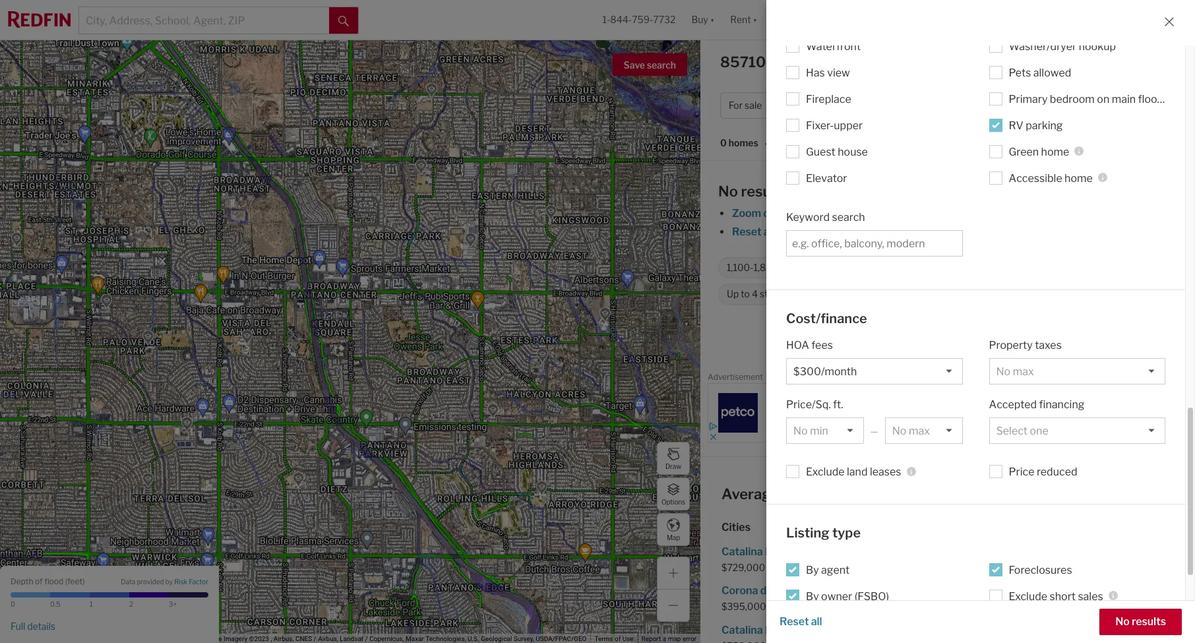 Task type: describe. For each thing, give the bounding box(es) containing it.
all inside button
[[811, 616, 822, 628]]

homes inside sahuarita homes for sale $379,990
[[999, 585, 1032, 597]]

technologies,
[[426, 635, 466, 643]]

1 ©2023 from the left
[[180, 635, 200, 643]]

0 vertical spatial no results
[[718, 183, 789, 200]]

:
[[794, 137, 796, 149]]

for
[[729, 100, 743, 111]]

for inside the catalina homes for sale $729,000
[[801, 546, 815, 558]]

1,100-
[[727, 262, 754, 273]]

for inside homes for sale $364,263
[[1022, 546, 1037, 558]]

all filters • 7
[[1059, 100, 1111, 111]]

prices
[[825, 486, 867, 503]]

landsat
[[340, 635, 364, 643]]

stories
[[760, 289, 790, 300]]

green home
[[1009, 145, 1070, 158]]

map data ©2023 google  imagery ©2023 , airbus, cnes / airbus, landsat / copernicus, maxar technologies, u.s. geological survey, usda/fpac/geo
[[150, 635, 587, 643]]

listings
[[1044, 617, 1079, 629]]

home for average
[[782, 486, 821, 503]]

data
[[165, 635, 178, 643]]

$395,000
[[722, 601, 766, 612]]

cities
[[722, 521, 751, 534]]

map button
[[657, 513, 690, 546]]

/ inside 'button'
[[973, 100, 976, 111]]

1 horizontal spatial 85710,
[[904, 486, 953, 503]]

0 vertical spatial az
[[773, 53, 793, 71]]

recommended
[[798, 137, 865, 149]]

property taxes
[[989, 339, 1062, 352]]

1 homes for sale link from the top
[[948, 543, 1166, 561]]

sale
[[871, 53, 901, 71]]

agent
[[821, 564, 850, 576]]

report a map error link
[[642, 635, 697, 643]]

0 horizontal spatial results
[[741, 183, 789, 200]]

2 ©2023 from the left
[[249, 635, 269, 643]]

redfin listings only
[[1009, 617, 1102, 629]]

exclude for exclude land leases
[[806, 466, 845, 478]]

by for by agent
[[806, 564, 819, 576]]

homes for sale $364,263
[[948, 546, 1059, 573]]

floor
[[1138, 93, 1162, 105]]

ad region
[[708, 383, 1188, 442]]

a
[[663, 635, 666, 643]]

1 vertical spatial parking
[[999, 289, 1031, 300]]

e.g. office, balcony, modern text field
[[792, 237, 957, 250]]

google
[[201, 635, 222, 643]]

cities heading
[[722, 521, 1174, 535]]

pima county link
[[942, 334, 1005, 347]]

primary
[[1009, 93, 1048, 105]]

leases
[[870, 466, 902, 478]]

no results inside button
[[1116, 616, 1166, 628]]

sq.
[[781, 262, 793, 273]]

pima
[[942, 334, 967, 347]]

risk
[[174, 578, 188, 586]]

0 vertical spatial rv parking
[[1009, 119, 1063, 132]]

0 horizontal spatial 85710,
[[720, 53, 770, 71]]

remove pool image
[[955, 290, 963, 298]]

reset inside zoom out reset all filters or remove one of your filters below to see more homes
[[732, 226, 762, 238]]

depth
[[11, 576, 33, 586]]

all
[[1059, 100, 1070, 111]]

1 vertical spatial rv parking
[[984, 289, 1031, 300]]

listing
[[786, 525, 830, 541]]

list box down price/sq. ft.
[[786, 418, 864, 444]]

google image
[[3, 626, 47, 643]]

redfin
[[1009, 617, 1042, 629]]

$379,990
[[948, 601, 992, 612]]

fireplace
[[806, 93, 852, 105]]

pool
[[930, 289, 949, 300]]

new construction
[[806, 617, 894, 629]]

sale down (fsbo)
[[862, 624, 882, 636]]

1-
[[603, 14, 610, 25]]

keyword
[[786, 211, 830, 223]]

has view
[[806, 66, 850, 79]]

(
[[65, 576, 67, 586]]

hoa
[[786, 339, 809, 352]]

provided
[[137, 578, 164, 586]]

accepted
[[989, 399, 1037, 411]]

corona
[[722, 585, 758, 597]]

0 for 0
[[11, 600, 15, 608]]

beds
[[949, 100, 971, 111]]

property
[[989, 339, 1033, 352]]

0 horizontal spatial filters
[[777, 226, 806, 238]]

1 vertical spatial ft.
[[833, 399, 844, 411]]

reset all button
[[780, 609, 822, 635]]

report ad
[[1159, 375, 1188, 382]]

search for save search
[[647, 59, 676, 71]]

exclude short sales
[[1009, 590, 1103, 603]]

0 vertical spatial parking
[[1026, 119, 1063, 132]]

for inside corona de tucson homes for sale $395,000
[[850, 585, 864, 597]]

fixer-
[[806, 119, 834, 132]]

filters inside "button"
[[1072, 100, 1098, 111]]

7732
[[653, 14, 676, 25]]

usda/fpac/geo
[[536, 635, 587, 643]]

guest house
[[806, 145, 868, 158]]

options button
[[657, 478, 690, 511]]

accepted financing
[[989, 399, 1085, 411]]

by
[[165, 578, 173, 586]]

cost/finance
[[786, 310, 867, 326]]

1 horizontal spatial /
[[365, 635, 368, 643]]

built after 2023
[[825, 289, 893, 300]]

1 vertical spatial rv
[[984, 289, 997, 300]]

reset inside button
[[780, 616, 809, 628]]

de
[[760, 585, 773, 597]]

list box for property taxes
[[989, 358, 1166, 385]]

—
[[871, 426, 879, 437]]

list box right —
[[885, 418, 963, 444]]

report ad button
[[1159, 375, 1188, 385]]

for down by owner (fsbo)
[[846, 624, 860, 636]]

no inside button
[[1116, 616, 1130, 628]]

map for map
[[667, 533, 680, 541]]

error
[[683, 635, 697, 643]]

1-844-759-7732 link
[[603, 14, 676, 25]]

remove built after 2023 image
[[901, 290, 909, 298]]

full
[[11, 621, 25, 632]]

price reduced
[[1009, 466, 1078, 478]]

upper
[[834, 119, 863, 132]]

for sale button
[[720, 92, 787, 119]]

allowed
[[1034, 66, 1072, 79]]

2023
[[870, 289, 893, 300]]

sale inside sahuarita homes for sale $379,990
[[1051, 585, 1071, 597]]

sale inside button
[[745, 100, 762, 111]]

of for depth of flood ( feet )
[[35, 576, 43, 586]]

copernicus,
[[370, 635, 404, 643]]

• for homes
[[765, 138, 768, 150]]

report for report ad
[[1159, 375, 1179, 382]]

sales
[[1078, 590, 1103, 603]]

waterfront
[[806, 40, 861, 52]]

elevator
[[806, 172, 847, 184]]

data
[[121, 578, 135, 586]]



Task type: vqa. For each thing, say whether or not it's contained in the screenshot.
"Map" within the MAP button
yes



Task type: locate. For each thing, give the bounding box(es) containing it.
exclude land leases
[[806, 466, 902, 478]]

fees
[[812, 339, 833, 352]]

az
[[773, 53, 793, 71], [956, 486, 977, 503]]

0 vertical spatial home
[[1041, 145, 1070, 158]]

• inside "button"
[[1100, 100, 1103, 111]]

/ right beds
[[973, 100, 976, 111]]

see
[[995, 226, 1012, 238]]

maxar
[[406, 635, 424, 643]]

price inside button
[[801, 100, 824, 111]]

0 horizontal spatial /
[[314, 635, 316, 643]]

rv parking left the remove rv parking image on the right of the page
[[984, 289, 1031, 300]]

1 horizontal spatial filters
[[919, 226, 948, 238]]

1 by from the top
[[806, 564, 819, 576]]

0 vertical spatial exclude
[[806, 466, 845, 478]]

exclude for exclude short sales
[[1009, 590, 1048, 603]]

map for map data ©2023 google  imagery ©2023 , airbus, cnes / airbus, landsat / copernicus, maxar technologies, u.s. geological survey, usda/fpac/geo
[[150, 635, 163, 643]]

home
[[1041, 145, 1070, 158], [1065, 172, 1093, 184], [782, 486, 821, 503]]

for up 'foreclosures'
[[1022, 546, 1037, 558]]

0 horizontal spatial reset
[[732, 226, 762, 238]]

one
[[862, 226, 880, 238]]

0 horizontal spatial rv
[[984, 289, 997, 300]]

by left agent
[[806, 564, 819, 576]]

1 horizontal spatial reset
[[780, 616, 809, 628]]

exclude up prices
[[806, 466, 845, 478]]

1 vertical spatial of
[[35, 576, 43, 586]]

airbus, left 'landsat'
[[318, 635, 338, 643]]

results inside the no results button
[[1132, 616, 1166, 628]]

rv right remove pool image
[[984, 289, 997, 300]]

map region
[[0, 28, 809, 643]]

remove up to 4 stories image
[[796, 290, 804, 298]]

1 airbus, from the left
[[274, 635, 294, 643]]

sale inside homes for sale $364,263
[[1039, 546, 1059, 558]]

0 vertical spatial •
[[1100, 100, 1103, 111]]

advertisement
[[708, 372, 763, 382]]

of left use
[[615, 635, 621, 643]]

1 catalina from the top
[[722, 546, 763, 558]]

search
[[647, 59, 676, 71], [832, 211, 865, 223]]

full details button
[[11, 621, 55, 633]]

no results button
[[1100, 609, 1182, 635]]

no results up zoom out 'button'
[[718, 183, 789, 200]]

0 homes • sort : recommended
[[720, 137, 865, 150]]

85710
[[1018, 334, 1051, 347]]

rv parking up green home
[[1009, 119, 1063, 132]]

1 horizontal spatial all
[[811, 616, 822, 628]]

ft.
[[795, 262, 804, 273], [833, 399, 844, 411]]

parking
[[1026, 119, 1063, 132], [999, 289, 1031, 300]]

corona de tucson homes for sale $395,000
[[722, 585, 886, 612]]

report for report a map error
[[642, 635, 661, 643]]

type
[[832, 525, 861, 541]]

risk factor link
[[174, 578, 208, 587]]

1 vertical spatial report
[[642, 635, 661, 643]]

sale up construction
[[866, 585, 886, 597]]

by agent
[[806, 564, 850, 576]]

0 down for sale button
[[720, 137, 727, 149]]

no up zoom
[[718, 183, 738, 200]]

0 horizontal spatial airbus,
[[274, 635, 294, 643]]

1 vertical spatial by
[[806, 590, 819, 603]]

0 horizontal spatial price
[[801, 100, 824, 111]]

homes inside homes for sale $364,263
[[986, 546, 1020, 558]]

0 horizontal spatial no
[[718, 183, 738, 200]]

1 vertical spatial homes for sale link
[[948, 621, 1166, 640]]

2 vertical spatial home
[[782, 486, 821, 503]]

for down 'foreclosures'
[[1035, 585, 1049, 597]]

for sale
[[729, 100, 762, 111]]

/ right cnes
[[314, 635, 316, 643]]

0 horizontal spatial search
[[647, 59, 676, 71]]

beds / baths
[[949, 100, 1003, 111]]

0 for 0 homes • sort : recommended
[[720, 137, 727, 149]]

report left "ad"
[[1159, 375, 1179, 382]]

1 horizontal spatial to
[[982, 226, 992, 238]]

2 airbus, from the left
[[318, 635, 338, 643]]

1 horizontal spatial map
[[667, 533, 680, 541]]

homes for sale link up 'foreclosures'
[[948, 543, 1166, 561]]

0 vertical spatial reset
[[732, 226, 762, 238]]

2 horizontal spatial filters
[[1072, 100, 1098, 111]]

geological
[[481, 635, 512, 643]]

2 vertical spatial of
[[615, 635, 621, 643]]

• left sort
[[765, 138, 768, 150]]

0 vertical spatial rv
[[1009, 119, 1024, 132]]

0 horizontal spatial az
[[773, 53, 793, 71]]

reset all filters button
[[732, 226, 807, 238]]

catalina down $395,000 on the bottom of the page
[[722, 624, 763, 636]]

reset all
[[780, 616, 822, 628]]

1 horizontal spatial no
[[1116, 616, 1130, 628]]

all down out
[[764, 226, 775, 238]]

1 vertical spatial search
[[832, 211, 865, 223]]

0 vertical spatial report
[[1159, 375, 1179, 382]]

1,800
[[754, 262, 779, 273]]

1 horizontal spatial •
[[1100, 100, 1103, 111]]

of left flood
[[35, 576, 43, 586]]

0 vertical spatial by
[[806, 564, 819, 576]]

search up remove
[[832, 211, 865, 223]]

options
[[662, 498, 685, 506]]

pets allowed
[[1009, 66, 1072, 79]]

for left the only
[[1063, 624, 1077, 636]]

• left 7
[[1100, 100, 1103, 111]]

map left data
[[150, 635, 163, 643]]

1 horizontal spatial rv
[[1009, 119, 1024, 132]]

flood
[[44, 576, 63, 586]]

results up out
[[741, 183, 789, 200]]

ft. right price/sq.
[[833, 399, 844, 411]]

for inside sahuarita homes for sale $379,990
[[1035, 585, 1049, 597]]

survey,
[[514, 635, 534, 643]]

2 by from the top
[[806, 590, 819, 603]]

fixer-upper
[[806, 119, 863, 132]]

report inside button
[[1159, 375, 1179, 382]]

homes inside "0 homes • sort : recommended"
[[729, 137, 759, 149]]

by left owner
[[806, 590, 819, 603]]

airbus, right ,
[[274, 635, 294, 643]]

accessible
[[1009, 172, 1063, 184]]

©2023 left ,
[[249, 635, 269, 643]]

0 vertical spatial of
[[882, 226, 893, 238]]

search right save
[[647, 59, 676, 71]]

sale right listings
[[1080, 624, 1099, 636]]

homes for sale
[[1027, 624, 1099, 636]]

0 vertical spatial price
[[801, 100, 824, 111]]

1 horizontal spatial no results
[[1116, 616, 1166, 628]]

draw
[[666, 462, 682, 470]]

list box
[[786, 358, 963, 385], [989, 358, 1166, 385], [786, 418, 864, 444], [885, 418, 963, 444], [989, 418, 1166, 444]]

homes inside zoom out reset all filters or remove one of your filters below to see more homes
[[1043, 226, 1076, 238]]

list box down financing
[[989, 418, 1166, 444]]

0 vertical spatial search
[[647, 59, 676, 71]]

foothills
[[765, 624, 808, 636]]

1 horizontal spatial report
[[1159, 375, 1179, 382]]

sale up by agent
[[818, 546, 837, 558]]

0 horizontal spatial ©2023
[[180, 635, 200, 643]]

homes
[[796, 53, 845, 71]]

0 vertical spatial to
[[982, 226, 992, 238]]

0 horizontal spatial •
[[765, 138, 768, 150]]

1 horizontal spatial search
[[832, 211, 865, 223]]

1 horizontal spatial of
[[615, 635, 621, 643]]

1 horizontal spatial az
[[956, 486, 977, 503]]

home for accessible
[[1065, 172, 1093, 184]]

1 vertical spatial no
[[1116, 616, 1130, 628]]

0 horizontal spatial report
[[642, 635, 661, 643]]

for left sale
[[848, 53, 868, 71]]

exclude
[[806, 466, 845, 478], [1009, 590, 1048, 603]]

sale down 'foreclosures'
[[1051, 585, 1071, 597]]

for down agent
[[850, 585, 864, 597]]

0 vertical spatial catalina
[[722, 546, 763, 558]]

price
[[801, 100, 824, 111], [1009, 466, 1035, 478]]

0 vertical spatial no
[[718, 183, 738, 200]]

1 horizontal spatial ft.
[[833, 399, 844, 411]]

remove rv parking image
[[1038, 290, 1046, 298]]

1 vertical spatial map
[[150, 635, 163, 643]]

az left has
[[773, 53, 793, 71]]

85710, up for sale
[[720, 53, 770, 71]]

0 horizontal spatial to
[[741, 289, 750, 300]]

your
[[895, 226, 917, 238]]

reduced
[[1037, 466, 1078, 478]]

0 horizontal spatial exclude
[[806, 466, 845, 478]]

1,100-1,800 sq. ft.
[[727, 262, 804, 273]]

search for keyword search
[[832, 211, 865, 223]]

• inside "0 homes • sort : recommended"
[[765, 138, 768, 150]]

rv
[[1009, 119, 1024, 132], [984, 289, 997, 300]]

©2023 right data
[[180, 635, 200, 643]]

no right the only
[[1116, 616, 1130, 628]]

homes inside the catalina homes for sale $729,000
[[765, 546, 799, 558]]

submit search image
[[338, 16, 349, 26]]

sale up 'foreclosures'
[[1039, 546, 1059, 558]]

exclude up redfin
[[1009, 590, 1048, 603]]

rv up green
[[1009, 119, 1024, 132]]

sale inside the catalina homes for sale $729,000
[[818, 546, 837, 558]]

of inside zoom out reset all filters or remove one of your filters below to see more homes
[[882, 226, 893, 238]]

no results right the only
[[1116, 616, 1166, 628]]

1 horizontal spatial exclude
[[1009, 590, 1048, 603]]

85710, az homes for sale
[[720, 53, 901, 71]]

0 up full
[[11, 600, 15, 608]]

to inside zoom out reset all filters or remove one of your filters below to see more homes
[[982, 226, 992, 238]]

price up fixer-
[[801, 100, 824, 111]]

by owner (fsbo)
[[806, 590, 889, 603]]

0 inside "0 homes • sort : recommended"
[[720, 137, 727, 149]]

homes for sale link down exclude short sales
[[948, 621, 1166, 640]]

home up the accessible home
[[1041, 145, 1070, 158]]

1 horizontal spatial price
[[1009, 466, 1035, 478]]

1 horizontal spatial airbus,
[[318, 635, 338, 643]]

az up cities heading
[[956, 486, 977, 503]]

home for green
[[1041, 145, 1070, 158]]

1 vertical spatial •
[[765, 138, 768, 150]]

average home prices near 85710, az
[[722, 486, 977, 503]]

filters
[[1072, 100, 1098, 111], [777, 226, 806, 238], [919, 226, 948, 238]]

recommended button
[[796, 137, 876, 150]]

to left the see
[[982, 226, 992, 238]]

all filters • 7 button
[[1034, 92, 1120, 119]]

map down options on the bottom right of the page
[[667, 533, 680, 541]]

2 catalina from the top
[[722, 624, 763, 636]]

map
[[668, 635, 681, 643]]

pima county
[[942, 334, 1005, 347]]

• for filters
[[1100, 100, 1103, 111]]

terms
[[595, 635, 613, 643]]

report a map error
[[642, 635, 697, 643]]

catalina inside the catalina homes for sale $729,000
[[722, 546, 763, 558]]

map inside "button"
[[667, 533, 680, 541]]

zoom
[[732, 207, 761, 220]]

home up 'listing'
[[782, 486, 821, 503]]

1 vertical spatial all
[[811, 616, 822, 628]]

price/sq. ft.
[[786, 399, 844, 411]]

0 vertical spatial all
[[764, 226, 775, 238]]

list box for accepted financing
[[989, 418, 1166, 444]]

rv parking
[[1009, 119, 1063, 132], [984, 289, 1031, 300]]

1 horizontal spatial 0
[[720, 137, 727, 149]]

0 horizontal spatial of
[[35, 576, 43, 586]]

homes for sale link
[[948, 543, 1166, 561], [948, 621, 1166, 640]]

3+
[[169, 600, 177, 608]]

0 horizontal spatial no results
[[718, 183, 789, 200]]

airbus,
[[274, 635, 294, 643], [318, 635, 338, 643]]

0 horizontal spatial ft.
[[795, 262, 804, 273]]

1 horizontal spatial results
[[1132, 616, 1166, 628]]

sale inside corona de tucson homes for sale $395,000
[[866, 585, 886, 597]]

to left "4"
[[741, 289, 750, 300]]

report left a on the bottom of the page
[[642, 635, 661, 643]]

average
[[722, 486, 779, 503]]

terms of use
[[595, 635, 634, 643]]

1 vertical spatial to
[[741, 289, 750, 300]]

house
[[838, 145, 868, 158]]

0 vertical spatial homes for sale link
[[948, 543, 1166, 561]]

home right accessible on the top right of page
[[1065, 172, 1093, 184]]

price for price reduced
[[1009, 466, 1035, 478]]

homes inside corona de tucson homes for sale $395,000
[[814, 585, 847, 597]]

zoom out button
[[732, 207, 781, 220]]

85710, up cities heading
[[904, 486, 953, 503]]

on
[[1097, 93, 1110, 105]]

washer/dryer
[[1009, 40, 1077, 52]]

/
[[973, 100, 976, 111], [314, 635, 316, 643], [365, 635, 368, 643]]

2 horizontal spatial /
[[973, 100, 976, 111]]

data provided by risk factor
[[121, 578, 208, 586]]

1 vertical spatial reset
[[780, 616, 809, 628]]

0 vertical spatial results
[[741, 183, 789, 200]]

of right 'one'
[[882, 226, 893, 238]]

0 horizontal spatial all
[[764, 226, 775, 238]]

u.s.
[[468, 635, 479, 643]]

for down 'listing'
[[801, 546, 815, 558]]

all down corona de tucson homes for sale $395,000
[[811, 616, 822, 628]]

save search
[[624, 59, 676, 71]]

price left reduced
[[1009, 466, 1035, 478]]

list box for hoa fees
[[786, 358, 963, 385]]

0 vertical spatial map
[[667, 533, 680, 541]]

1 vertical spatial price
[[1009, 466, 1035, 478]]

results right the only
[[1132, 616, 1166, 628]]

/ right 'landsat'
[[365, 635, 368, 643]]

list box down fees
[[786, 358, 963, 385]]

full details
[[11, 621, 55, 632]]

0 horizontal spatial 0
[[11, 600, 15, 608]]

search inside the save search button
[[647, 59, 676, 71]]

sale right for
[[745, 100, 762, 111]]

catalina
[[722, 546, 763, 558], [722, 624, 763, 636]]

1 vertical spatial 85710,
[[904, 486, 953, 503]]

bedroom
[[1050, 93, 1095, 105]]

1 vertical spatial home
[[1065, 172, 1093, 184]]

near
[[870, 486, 901, 503]]

of for terms of use
[[615, 635, 621, 643]]

0 vertical spatial 0
[[720, 137, 727, 149]]

baths
[[978, 100, 1003, 111]]

$364,263
[[948, 562, 991, 573]]

0 horizontal spatial map
[[150, 635, 163, 643]]

built
[[825, 289, 845, 300]]

0 vertical spatial 85710,
[[720, 53, 770, 71]]

1 vertical spatial az
[[956, 486, 977, 503]]

2 horizontal spatial of
[[882, 226, 893, 238]]

catalina up $729,000
[[722, 546, 763, 558]]

parking left the remove rv parking image on the right of the page
[[999, 289, 1031, 300]]

short
[[1050, 590, 1076, 603]]

1 vertical spatial no results
[[1116, 616, 1166, 628]]

all inside zoom out reset all filters or remove one of your filters below to see more homes
[[764, 226, 775, 238]]

below
[[950, 226, 980, 238]]

pets
[[1009, 66, 1031, 79]]

up to 4 stories
[[727, 289, 790, 300]]

1 vertical spatial exclude
[[1009, 590, 1048, 603]]

price for price
[[801, 100, 824, 111]]

1-844-759-7732
[[603, 14, 676, 25]]

7
[[1105, 100, 1111, 111]]

taxes
[[1035, 339, 1062, 352]]

•
[[1100, 100, 1103, 111], [765, 138, 768, 150]]

1 vertical spatial catalina
[[722, 624, 763, 636]]

2 homes for sale link from the top
[[948, 621, 1166, 640]]

by for by owner (fsbo)
[[806, 590, 819, 603]]

1 horizontal spatial ©2023
[[249, 635, 269, 643]]

ft. right sq. on the right top
[[795, 262, 804, 273]]

land
[[847, 466, 868, 478]]

parking up green home
[[1026, 119, 1063, 132]]

©2023
[[180, 635, 200, 643], [249, 635, 269, 643]]

list box up financing
[[989, 358, 1166, 385]]

1 vertical spatial 0
[[11, 600, 15, 608]]

1 vertical spatial results
[[1132, 616, 1166, 628]]

0 vertical spatial ft.
[[795, 262, 804, 273]]

catalina for catalina foothills homes for sale
[[722, 624, 763, 636]]

catalina for catalina homes for sale $729,000
[[722, 546, 763, 558]]



